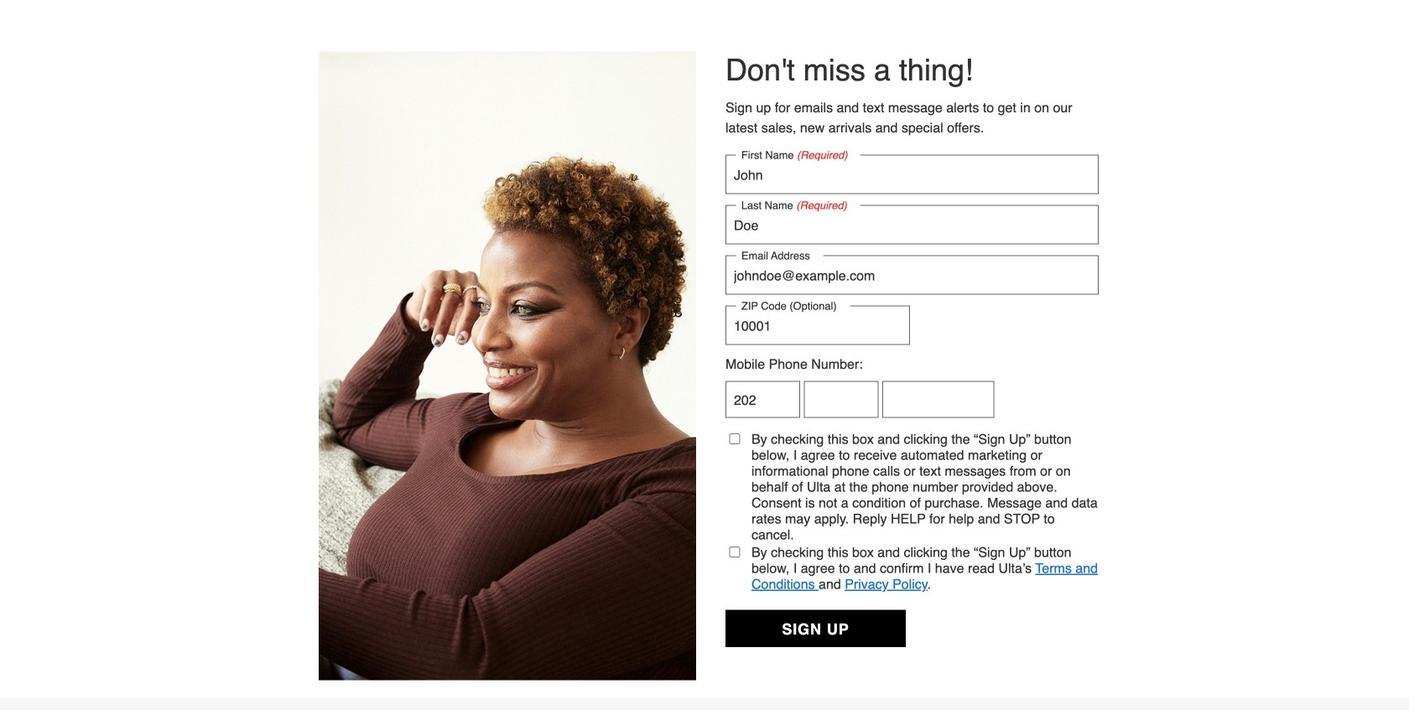 Task type: vqa. For each thing, say whether or not it's contained in the screenshot.
submit
yes



Task type: locate. For each thing, give the bounding box(es) containing it.
None telephone field
[[726, 306, 910, 345], [726, 381, 800, 418], [882, 381, 994, 418], [726, 306, 910, 345], [726, 381, 800, 418], [882, 381, 994, 418]]

None text field
[[726, 205, 1099, 245], [726, 255, 1099, 295], [726, 205, 1099, 245], [726, 255, 1099, 295]]

None text field
[[726, 155, 1099, 194]]

my beauty profile image
[[319, 52, 696, 681]]

None checkbox
[[726, 434, 743, 445]]

None checkbox
[[726, 547, 743, 558]]

None telephone field
[[804, 381, 879, 418]]

None submit
[[726, 610, 906, 648]]



